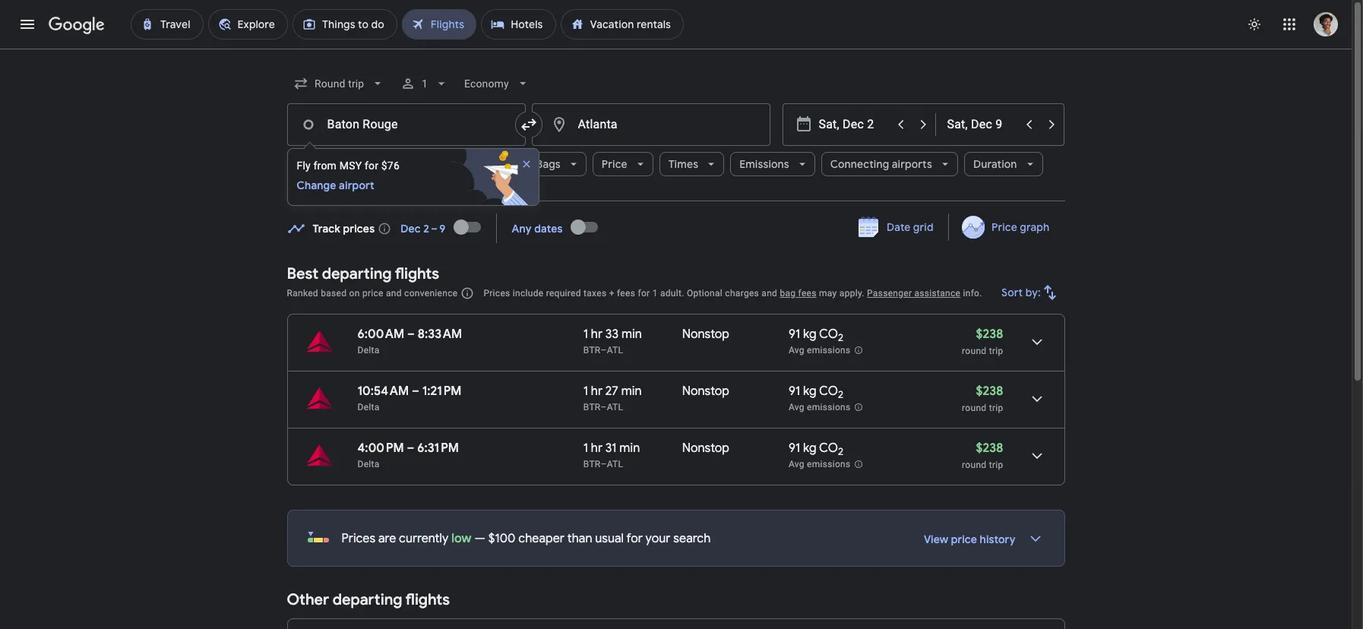 Task type: locate. For each thing, give the bounding box(es) containing it.
airport
[[339, 179, 374, 192]]

price
[[602, 157, 627, 171], [992, 220, 1018, 234]]

co for 1 hr 31 min
[[819, 441, 838, 456]]

$238 down sort
[[976, 327, 1003, 342]]

passenger
[[867, 288, 912, 299]]

btr down total duration 1 hr 27 min. element
[[583, 402, 601, 413]]

0 vertical spatial trip
[[989, 346, 1003, 356]]

fees right bag
[[798, 288, 817, 299]]

2 and from the left
[[762, 288, 777, 299]]

passenger assistance button
[[867, 288, 961, 299]]

None text field
[[531, 103, 770, 146]]

3 atl from the top
[[607, 459, 623, 470]]

round left flight details. leaves baton rouge metropolitan airport at 10:54 am on saturday, december 2 and arrives at hartsfield-jackson atlanta international airport at 1:21 pm on saturday, december 2. 'icon'
[[962, 403, 987, 413]]

2 vertical spatial hr
[[591, 441, 603, 456]]

atl
[[607, 345, 623, 356], [607, 402, 623, 413], [607, 459, 623, 470]]

91
[[789, 327, 800, 342], [789, 384, 800, 399], [789, 441, 800, 456]]

min right 33
[[622, 327, 642, 342]]

1 vertical spatial round
[[962, 403, 987, 413]]

all filters
[[316, 157, 360, 171]]

1 vertical spatial for
[[638, 288, 650, 299]]

3 avg from the top
[[789, 459, 805, 470]]

price right view
[[951, 533, 977, 546]]

min inside the 1 hr 33 min btr – atl
[[622, 327, 642, 342]]

2 avg emissions from the top
[[789, 402, 851, 413]]

Arrival time: 1:21 PM. text field
[[422, 384, 462, 399]]

2 nonstop from the top
[[682, 384, 729, 399]]

round down 238 us dollars text field
[[962, 346, 987, 356]]

0 horizontal spatial fees
[[617, 288, 635, 299]]

nonstop for 1 hr 31 min
[[682, 441, 729, 456]]

– inside 1 hr 31 min btr – atl
[[601, 459, 607, 470]]

assistance
[[914, 288, 961, 299]]

required
[[546, 288, 581, 299]]

duration button
[[964, 146, 1043, 182]]

1 inside the 1 hr 33 min btr – atl
[[583, 327, 588, 342]]

0 vertical spatial departing
[[322, 264, 392, 283]]

0 vertical spatial avg emissions
[[789, 345, 851, 356]]

track
[[313, 221, 340, 235]]

3 co from the top
[[819, 441, 838, 456]]

change
[[297, 179, 336, 192]]

0 vertical spatial price
[[602, 157, 627, 171]]

1 nonstop from the top
[[682, 327, 729, 342]]

+
[[609, 288, 615, 299]]

flights for other departing flights
[[405, 590, 450, 609]]

2 btr from the top
[[583, 402, 601, 413]]

$238 round trip left flight details. leaves baton rouge metropolitan airport at 10:54 am on saturday, december 2 and arrives at hartsfield-jackson atlanta international airport at 1:21 pm on saturday, december 2. 'icon'
[[962, 384, 1003, 413]]

1 co from the top
[[819, 327, 838, 342]]

min right the 27
[[621, 384, 642, 399]]

1 vertical spatial 2
[[838, 388, 844, 401]]

delta down 4:00 pm
[[357, 459, 380, 470]]

optional
[[687, 288, 723, 299]]

0 vertical spatial nonstop
[[682, 327, 729, 342]]

2 vertical spatial round
[[962, 460, 987, 470]]

adult.
[[660, 288, 684, 299]]

emissions for 1 hr 31 min
[[807, 459, 851, 470]]

for
[[365, 160, 378, 172], [638, 288, 650, 299], [627, 531, 643, 546]]

0 vertical spatial $238 round trip
[[962, 327, 1003, 356]]

– left 1:21 pm text field
[[412, 384, 419, 399]]

238 us dollars text field left "flight details. leaves baton rouge metropolitan airport at 4:00 pm on saturday, december 2 and arrives at hartsfield-jackson atlanta international airport at 6:31 pm on saturday, december 2." image
[[976, 441, 1003, 456]]

1 and from the left
[[386, 288, 402, 299]]

btr inside the 1 hr 33 min btr – atl
[[583, 345, 601, 356]]

2 delta from the top
[[357, 402, 380, 413]]

1 for 1 hr 31 min
[[583, 441, 588, 456]]

round
[[962, 346, 987, 356], [962, 403, 987, 413], [962, 460, 987, 470]]

search
[[673, 531, 711, 546]]

min
[[622, 327, 642, 342], [621, 384, 642, 399], [619, 441, 640, 456]]

btr for 1 hr 31 min
[[583, 459, 601, 470]]

price inside price popup button
[[602, 157, 627, 171]]

0 vertical spatial min
[[622, 327, 642, 342]]

6:00 am – 8:33 am delta
[[357, 327, 462, 356]]

best departing flights
[[287, 264, 439, 283]]

0 vertical spatial emissions
[[807, 345, 851, 356]]

0 vertical spatial kg
[[803, 327, 816, 342]]

2 $238 from the top
[[976, 384, 1003, 399]]

3 nonstop from the top
[[682, 441, 729, 456]]

0 vertical spatial btr
[[583, 345, 601, 356]]

3 delta from the top
[[357, 459, 380, 470]]

price left graph at the top
[[992, 220, 1018, 234]]

round for 1 hr 33 min
[[962, 346, 987, 356]]

2 vertical spatial kg
[[803, 441, 816, 456]]

hr left 31
[[591, 441, 603, 456]]

delta inside 4:00 pm – 6:31 pm delta
[[357, 459, 380, 470]]

3 trip from the top
[[989, 460, 1003, 470]]

0 vertical spatial 91 kg co 2
[[789, 327, 844, 344]]

$238 left flight details. leaves baton rouge metropolitan airport at 10:54 am on saturday, december 2 and arrives at hartsfield-jackson atlanta international airport at 1:21 pm on saturday, december 2. 'icon'
[[976, 384, 1003, 399]]

– down 33
[[601, 345, 607, 356]]

delta for 4:00 pm
[[357, 459, 380, 470]]

238 us dollars text field for 1 hr 27 min
[[976, 384, 1003, 399]]

2 vertical spatial avg emissions
[[789, 459, 851, 470]]

1 vertical spatial 91
[[789, 384, 800, 399]]

1 vertical spatial $238
[[976, 384, 1003, 399]]

hr left the 27
[[591, 384, 603, 399]]

2 238 us dollars text field from the top
[[976, 441, 1003, 456]]

btr for 1 hr 27 min
[[583, 402, 601, 413]]

1 horizontal spatial price
[[951, 533, 977, 546]]

round for 1 hr 31 min
[[962, 460, 987, 470]]

min for 1 hr 31 min
[[619, 441, 640, 456]]

hr left 33
[[591, 327, 603, 342]]

prices for prices include required taxes + fees for 1 adult. optional charges and bag fees may apply. passenger assistance
[[484, 288, 510, 299]]

total duration 1 hr 27 min. element
[[583, 384, 682, 401]]

stops button
[[379, 146, 442, 182]]

0 vertical spatial prices
[[484, 288, 510, 299]]

hr
[[591, 327, 603, 342], [591, 384, 603, 399], [591, 441, 603, 456]]

charges
[[725, 288, 759, 299]]

0 horizontal spatial price
[[362, 288, 384, 299]]

1 horizontal spatial prices
[[484, 288, 510, 299]]

kg for 1 hr 31 min
[[803, 441, 816, 456]]

1 horizontal spatial and
[[762, 288, 777, 299]]

departing right other
[[333, 590, 402, 609]]

price
[[362, 288, 384, 299], [951, 533, 977, 546]]

2 vertical spatial min
[[619, 441, 640, 456]]

and
[[386, 288, 402, 299], [762, 288, 777, 299]]

swap origin and destination. image
[[519, 115, 538, 134]]

2 vertical spatial delta
[[357, 459, 380, 470]]

usual
[[595, 531, 624, 546]]

2 vertical spatial emissions
[[807, 459, 851, 470]]

btr down total duration 1 hr 33 min. element
[[583, 345, 601, 356]]

0 horizontal spatial price
[[602, 157, 627, 171]]

1 vertical spatial co
[[819, 384, 838, 399]]

price graph
[[992, 220, 1050, 234]]

co for 1 hr 27 min
[[819, 384, 838, 399]]

238 us dollars text field for 1 hr 31 min
[[976, 441, 1003, 456]]

for inside fly from msy for $76 change airport
[[365, 160, 378, 172]]

None search field
[[287, 65, 1065, 206]]

Departure text field
[[819, 104, 889, 145]]

1 emissions from the top
[[807, 345, 851, 356]]

91 kg co 2 for 1 hr 27 min
[[789, 384, 844, 401]]

2 vertical spatial atl
[[607, 459, 623, 470]]

1 vertical spatial departing
[[333, 590, 402, 609]]

1 2 from the top
[[838, 331, 844, 344]]

avg for 1 hr 33 min
[[789, 345, 805, 356]]

atl inside 1 hr 27 min btr – atl
[[607, 402, 623, 413]]

None field
[[287, 70, 391, 97], [458, 70, 536, 97], [287, 70, 391, 97], [458, 70, 536, 97]]

avg
[[789, 345, 805, 356], [789, 402, 805, 413], [789, 459, 805, 470]]

2 $238 round trip from the top
[[962, 384, 1003, 413]]

for left adult.
[[638, 288, 650, 299]]

airlines
[[457, 157, 495, 171]]

1 btr from the top
[[583, 345, 601, 356]]

round left "flight details. leaves baton rouge metropolitan airport at 4:00 pm on saturday, december 2 and arrives at hartsfield-jackson atlanta international airport at 6:31 pm on saturday, december 2." image
[[962, 460, 987, 470]]

2 emissions from the top
[[807, 402, 851, 413]]

1 vertical spatial kg
[[803, 384, 816, 399]]

avg emissions for 1 hr 33 min
[[789, 345, 851, 356]]

prices for prices are currently low — $100 cheaper than usual for your search
[[342, 531, 375, 546]]

flights down currently at the bottom
[[405, 590, 450, 609]]

0 vertical spatial avg
[[789, 345, 805, 356]]

avg emissions for 1 hr 31 min
[[789, 459, 851, 470]]

nonstop flight. element for 1 hr 27 min
[[682, 384, 729, 401]]

1 horizontal spatial fees
[[798, 288, 817, 299]]

min inside 1 hr 31 min btr – atl
[[619, 441, 640, 456]]

price inside price graph button
[[992, 220, 1018, 234]]

min for 1 hr 33 min
[[622, 327, 642, 342]]

fees right +
[[617, 288, 635, 299]]

1 vertical spatial 238 us dollars text field
[[976, 441, 1003, 456]]

1 vertical spatial delta
[[357, 402, 380, 413]]

avg emissions
[[789, 345, 851, 356], [789, 402, 851, 413], [789, 459, 851, 470]]

1 vertical spatial btr
[[583, 402, 601, 413]]

2 91 from the top
[[789, 384, 800, 399]]

3 nonstop flight. element from the top
[[682, 441, 729, 458]]

8:33 am
[[418, 327, 462, 342]]

$238 round trip
[[962, 327, 1003, 356], [962, 384, 1003, 413], [962, 441, 1003, 470]]

kg
[[803, 327, 816, 342], [803, 384, 816, 399], [803, 441, 816, 456]]

view price history
[[924, 533, 1016, 546]]

hr inside the 1 hr 33 min btr – atl
[[591, 327, 603, 342]]

btr inside 1 hr 31 min btr – atl
[[583, 459, 601, 470]]

2 vertical spatial co
[[819, 441, 838, 456]]

1 91 from the top
[[789, 327, 800, 342]]

departing
[[322, 264, 392, 283], [333, 590, 402, 609]]

1 vertical spatial hr
[[591, 384, 603, 399]]

1 $238 round trip from the top
[[962, 327, 1003, 356]]

learn more about ranking image
[[461, 286, 474, 300]]

2 vertical spatial 91
[[789, 441, 800, 456]]

2 for 1 hr 31 min
[[838, 445, 844, 458]]

1 avg emissions from the top
[[789, 345, 851, 356]]

0 horizontal spatial and
[[386, 288, 402, 299]]

3 $238 round trip from the top
[[962, 441, 1003, 470]]

trip left flight details. leaves baton rouge metropolitan airport at 10:54 am on saturday, december 2 and arrives at hartsfield-jackson atlanta international airport at 1:21 pm on saturday, december 2. 'icon'
[[989, 403, 1003, 413]]

2 for 1 hr 27 min
[[838, 388, 844, 401]]

– down 31
[[601, 459, 607, 470]]

include
[[513, 288, 544, 299]]

None text field
[[287, 103, 525, 146]]

1 vertical spatial $238 round trip
[[962, 384, 1003, 413]]

1 vertical spatial trip
[[989, 403, 1003, 413]]

cheaper
[[518, 531, 565, 546]]

emissions
[[807, 345, 851, 356], [807, 402, 851, 413], [807, 459, 851, 470]]

3 emissions from the top
[[807, 459, 851, 470]]

flights
[[395, 264, 439, 283], [405, 590, 450, 609]]

1 inside 1 hr 27 min btr – atl
[[583, 384, 588, 399]]

1 kg from the top
[[803, 327, 816, 342]]

hr inside 1 hr 27 min btr – atl
[[591, 384, 603, 399]]

– left 8:33 am text field
[[407, 327, 415, 342]]

2 trip from the top
[[989, 403, 1003, 413]]

main menu image
[[18, 15, 36, 33]]

1 91 kg co 2 from the top
[[789, 327, 844, 344]]

delta inside 6:00 am – 8:33 am delta
[[357, 345, 380, 356]]

avg for 1 hr 27 min
[[789, 402, 805, 413]]

flights for best departing flights
[[395, 264, 439, 283]]

– down the 27
[[601, 402, 607, 413]]

2 vertical spatial trip
[[989, 460, 1003, 470]]

1 delta from the top
[[357, 345, 380, 356]]

fly
[[297, 160, 311, 172]]

33
[[605, 327, 619, 342]]

1 vertical spatial emissions
[[807, 402, 851, 413]]

3 btr from the top
[[583, 459, 601, 470]]

$238
[[976, 327, 1003, 342], [976, 384, 1003, 399], [976, 441, 1003, 456]]

$238 left "flight details. leaves baton rouge metropolitan airport at 4:00 pm on saturday, december 2 and arrives at hartsfield-jackson atlanta international airport at 6:31 pm on saturday, december 2." image
[[976, 441, 1003, 456]]

flights up convenience
[[395, 264, 439, 283]]

$238 round trip for 1 hr 27 min
[[962, 384, 1003, 413]]

1 round from the top
[[962, 346, 987, 356]]

min right 31
[[619, 441, 640, 456]]

dec
[[401, 221, 421, 235]]

2 vertical spatial 2
[[838, 445, 844, 458]]

bags
[[536, 157, 561, 171]]

and left bag
[[762, 288, 777, 299]]

238 US dollars text field
[[976, 327, 1003, 342]]

nonstop
[[682, 327, 729, 342], [682, 384, 729, 399], [682, 441, 729, 456]]

trip left "flight details. leaves baton rouge metropolitan airport at 4:00 pm on saturday, december 2 and arrives at hartsfield-jackson atlanta international airport at 6:31 pm on saturday, december 2." image
[[989, 460, 1003, 470]]

1 trip from the top
[[989, 346, 1003, 356]]

round for 1 hr 27 min
[[962, 403, 987, 413]]

3 avg emissions from the top
[[789, 459, 851, 470]]

0 vertical spatial atl
[[607, 345, 623, 356]]

2 vertical spatial 91 kg co 2
[[789, 441, 844, 458]]

$238 round trip for 1 hr 31 min
[[962, 441, 1003, 470]]

$238 round trip left flight details. leaves baton rouge metropolitan airport at 6:00 am on saturday, december 2 and arrives at hartsfield-jackson atlanta international airport at 8:33 am on saturday, december 2. image at the right of the page
[[962, 327, 1003, 356]]

– left 6:31 pm
[[407, 441, 414, 456]]

2 91 kg co 2 from the top
[[789, 384, 844, 401]]

0 vertical spatial delta
[[357, 345, 380, 356]]

departing for other
[[333, 590, 402, 609]]

1 avg from the top
[[789, 345, 805, 356]]

3 kg from the top
[[803, 441, 816, 456]]

0 vertical spatial round
[[962, 346, 987, 356]]

3 hr from the top
[[591, 441, 603, 456]]

1 inside 1 hr 31 min btr – atl
[[583, 441, 588, 456]]

connecting airports button
[[821, 146, 958, 182]]

1 vertical spatial nonstop flight. element
[[682, 384, 729, 401]]

min inside 1 hr 27 min btr – atl
[[621, 384, 642, 399]]

prices
[[343, 221, 375, 235]]

3 round from the top
[[962, 460, 987, 470]]

2 vertical spatial avg
[[789, 459, 805, 470]]

3 91 from the top
[[789, 441, 800, 456]]

connecting airports
[[830, 157, 932, 171]]

history
[[980, 533, 1016, 546]]

delta down 6:00 am on the left bottom
[[357, 345, 380, 356]]

$76
[[381, 160, 400, 172]]

nonstop flight. element
[[682, 327, 729, 344], [682, 384, 729, 401], [682, 441, 729, 458]]

all
[[316, 157, 328, 171]]

hr inside 1 hr 31 min btr – atl
[[591, 441, 603, 456]]

2 nonstop flight. element from the top
[[682, 384, 729, 401]]

3 2 from the top
[[838, 445, 844, 458]]

delta inside 10:54 am – 1:21 pm delta
[[357, 402, 380, 413]]

min for 1 hr 27 min
[[621, 384, 642, 399]]

price right on
[[362, 288, 384, 299]]

1 hr from the top
[[591, 327, 603, 342]]

2 round from the top
[[962, 403, 987, 413]]

1 vertical spatial atl
[[607, 402, 623, 413]]

3 $238 from the top
[[976, 441, 1003, 456]]

1 238 us dollars text field from the top
[[976, 384, 1003, 399]]

0 vertical spatial $238
[[976, 327, 1003, 342]]

prices right learn more about ranking icon
[[484, 288, 510, 299]]

atl down 31
[[607, 459, 623, 470]]

learn more about tracked prices image
[[378, 221, 392, 235]]

2 vertical spatial nonstop flight. element
[[682, 441, 729, 458]]

2 avg from the top
[[789, 402, 805, 413]]

1 nonstop flight. element from the top
[[682, 327, 729, 344]]

1 vertical spatial nonstop
[[682, 384, 729, 399]]

departing for best
[[322, 264, 392, 283]]

1 vertical spatial 91 kg co 2
[[789, 384, 844, 401]]

for left $76
[[365, 160, 378, 172]]

none search field containing all filters
[[287, 65, 1065, 206]]

2 vertical spatial $238 round trip
[[962, 441, 1003, 470]]

3 91 kg co 2 from the top
[[789, 441, 844, 458]]

price right bags popup button
[[602, 157, 627, 171]]

0 vertical spatial flights
[[395, 264, 439, 283]]

2 vertical spatial $238
[[976, 441, 1003, 456]]

hr for 27
[[591, 384, 603, 399]]

nonstop for 1 hr 33 min
[[682, 327, 729, 342]]

nonstop for 1 hr 27 min
[[682, 384, 729, 399]]

0 vertical spatial co
[[819, 327, 838, 342]]

1 vertical spatial price
[[951, 533, 977, 546]]

atl down the 27
[[607, 402, 623, 413]]

leaves baton rouge metropolitan airport at 4:00 pm on saturday, december 2 and arrives at hartsfield-jackson atlanta international airport at 6:31 pm on saturday, december 2. element
[[357, 441, 459, 456]]

leaves baton rouge metropolitan airport at 10:54 am on saturday, december 2 and arrives at hartsfield-jackson atlanta international airport at 1:21 pm on saturday, december 2. element
[[357, 384, 462, 399]]

departing up on
[[322, 264, 392, 283]]

1 vertical spatial avg emissions
[[789, 402, 851, 413]]

1 for 1 hr 27 min
[[583, 384, 588, 399]]

main content containing best departing flights
[[287, 209, 1065, 629]]

atl inside 1 hr 31 min btr – atl
[[607, 459, 623, 470]]

and down the best departing flights
[[386, 288, 402, 299]]

–
[[407, 327, 415, 342], [601, 345, 607, 356], [412, 384, 419, 399], [601, 402, 607, 413], [407, 441, 414, 456], [601, 459, 607, 470]]

91 kg co 2
[[789, 327, 844, 344], [789, 384, 844, 401], [789, 441, 844, 458]]

0 vertical spatial for
[[365, 160, 378, 172]]

1 $238 from the top
[[976, 327, 1003, 342]]

main content
[[287, 209, 1065, 629]]

238 us dollars text field left flight details. leaves baton rouge metropolitan airport at 10:54 am on saturday, december 2 and arrives at hartsfield-jackson atlanta international airport at 1:21 pm on saturday, december 2. 'icon'
[[976, 384, 1003, 399]]

2
[[838, 331, 844, 344], [838, 388, 844, 401], [838, 445, 844, 458]]

hr for 33
[[591, 327, 603, 342]]

trip for 1 hr 27 min
[[989, 403, 1003, 413]]

atl inside the 1 hr 33 min btr – atl
[[607, 345, 623, 356]]

2 hr from the top
[[591, 384, 603, 399]]

nonstop flight. element for 1 hr 33 min
[[682, 327, 729, 344]]

2 vertical spatial btr
[[583, 459, 601, 470]]

delta for 6:00 am
[[357, 345, 380, 356]]

Departure time: 6:00 AM. text field
[[357, 327, 404, 342]]

2 co from the top
[[819, 384, 838, 399]]

price for price graph
[[992, 220, 1018, 234]]

atl down 33
[[607, 345, 623, 356]]

for left your
[[627, 531, 643, 546]]

best
[[287, 264, 318, 283]]

1 vertical spatial flights
[[405, 590, 450, 609]]

1 vertical spatial prices
[[342, 531, 375, 546]]

2 atl from the top
[[607, 402, 623, 413]]

co for 1 hr 33 min
[[819, 327, 838, 342]]

btr down total duration 1 hr 31 min. element
[[583, 459, 601, 470]]

1 vertical spatial price
[[992, 220, 1018, 234]]

change appearance image
[[1236, 6, 1273, 43]]

0 vertical spatial nonstop flight. element
[[682, 327, 729, 344]]

0 vertical spatial 2
[[838, 331, 844, 344]]

2 vertical spatial nonstop
[[682, 441, 729, 456]]

ranked
[[287, 288, 318, 299]]

1 atl from the top
[[607, 345, 623, 356]]

2 2 from the top
[[838, 388, 844, 401]]

0 horizontal spatial prices
[[342, 531, 375, 546]]

delta down 10:54 am text box
[[357, 402, 380, 413]]

prices
[[484, 288, 510, 299], [342, 531, 375, 546]]

hr for 31
[[591, 441, 603, 456]]

than
[[567, 531, 592, 546]]

0 vertical spatial 91
[[789, 327, 800, 342]]

prices left are
[[342, 531, 375, 546]]

2 kg from the top
[[803, 384, 816, 399]]

$238 round trip left "flight details. leaves baton rouge metropolitan airport at 4:00 pm on saturday, december 2 and arrives at hartsfield-jackson atlanta international airport at 6:31 pm on saturday, december 2." image
[[962, 441, 1003, 470]]

sort by: button
[[995, 274, 1065, 311]]

1 horizontal spatial price
[[992, 220, 1018, 234]]

flight details. leaves baton rouge metropolitan airport at 10:54 am on saturday, december 2 and arrives at hartsfield-jackson atlanta international airport at 1:21 pm on saturday, december 2. image
[[1019, 381, 1055, 417]]

0 vertical spatial 238 us dollars text field
[[976, 384, 1003, 399]]

1 vertical spatial min
[[621, 384, 642, 399]]

0 vertical spatial hr
[[591, 327, 603, 342]]

btr inside 1 hr 27 min btr – atl
[[583, 402, 601, 413]]

trip down 238 us dollars text field
[[989, 346, 1003, 356]]

238 US dollars text field
[[976, 384, 1003, 399], [976, 441, 1003, 456]]

1 vertical spatial avg
[[789, 402, 805, 413]]



Task type: describe. For each thing, give the bounding box(es) containing it.
msy
[[339, 160, 362, 172]]

price for price
[[602, 157, 627, 171]]

close image
[[520, 158, 532, 170]]

prices include required taxes + fees for 1 adult. optional charges and bag fees may apply. passenger assistance
[[484, 288, 961, 299]]

1 fees from the left
[[617, 288, 635, 299]]

91 kg co 2 for 1 hr 33 min
[[789, 327, 844, 344]]

currently
[[399, 531, 449, 546]]

are
[[378, 531, 396, 546]]

apply.
[[839, 288, 864, 299]]

1 inside popup button
[[422, 78, 428, 90]]

91 for 1 hr 31 min
[[789, 441, 800, 456]]

atl for 33
[[607, 345, 623, 356]]

other departing flights
[[287, 590, 450, 609]]

nonstop flight. element for 1 hr 31 min
[[682, 441, 729, 458]]

2 – 9
[[423, 221, 446, 235]]

based
[[321, 288, 347, 299]]

fly from msy for $76 change airport
[[297, 160, 400, 192]]

from
[[313, 160, 337, 172]]

2 for 1 hr 33 min
[[838, 331, 844, 344]]

$238 for 1 hr 31 min
[[976, 441, 1003, 456]]

bag
[[780, 288, 796, 299]]

date
[[886, 220, 910, 234]]

date grid
[[886, 220, 933, 234]]

filters
[[331, 157, 360, 171]]

prices are currently low — $100 cheaper than usual for your search
[[342, 531, 711, 546]]

4:00 pm – 6:31 pm delta
[[357, 441, 459, 470]]

91 for 1 hr 33 min
[[789, 327, 800, 342]]

airports
[[892, 157, 932, 171]]

dec 2 – 9
[[401, 221, 446, 235]]

2 fees from the left
[[798, 288, 817, 299]]

grid
[[913, 220, 933, 234]]

by:
[[1025, 286, 1041, 299]]

track prices
[[313, 221, 375, 235]]

emissions
[[739, 157, 789, 171]]

$238 round trip for 1 hr 33 min
[[962, 327, 1003, 356]]

low
[[452, 531, 472, 546]]

emissions for 1 hr 33 min
[[807, 345, 851, 356]]

change airport button
[[297, 178, 400, 193]]

any dates
[[512, 221, 563, 235]]

atl for 31
[[607, 459, 623, 470]]

$238 for 1 hr 33 min
[[976, 327, 1003, 342]]

6:31 pm
[[417, 441, 459, 456]]

stops
[[388, 157, 416, 171]]

times
[[668, 157, 698, 171]]

91 for 1 hr 27 min
[[789, 384, 800, 399]]

price button
[[593, 146, 653, 182]]

taxes
[[584, 288, 607, 299]]

ranked based on price and convenience
[[287, 288, 458, 299]]

bag fees button
[[780, 288, 817, 299]]

bags button
[[527, 146, 586, 182]]

on
[[349, 288, 360, 299]]

– inside 6:00 am – 8:33 am delta
[[407, 327, 415, 342]]

10:54 am
[[357, 384, 409, 399]]

loading results progress bar
[[0, 49, 1352, 52]]

connecting
[[830, 157, 889, 171]]

27
[[605, 384, 618, 399]]

1:21 pm
[[422, 384, 462, 399]]

– inside 1 hr 27 min btr – atl
[[601, 402, 607, 413]]

trip for 1 hr 33 min
[[989, 346, 1003, 356]]

sort
[[1001, 286, 1023, 299]]

—
[[474, 531, 485, 546]]

atl for 27
[[607, 402, 623, 413]]

graph
[[1020, 220, 1050, 234]]

– inside 4:00 pm – 6:31 pm delta
[[407, 441, 414, 456]]

any
[[512, 221, 532, 235]]

1 hr 31 min btr – atl
[[583, 441, 640, 470]]

Departure time: 4:00 PM. text field
[[357, 441, 404, 456]]

flight details. leaves baton rouge metropolitan airport at 4:00 pm on saturday, december 2 and arrives at hartsfield-jackson atlanta international airport at 6:31 pm on saturday, december 2. image
[[1019, 438, 1055, 474]]

may
[[819, 288, 837, 299]]

trip for 1 hr 31 min
[[989, 460, 1003, 470]]

2 vertical spatial for
[[627, 531, 643, 546]]

Arrival time: 6:31 PM. text field
[[417, 441, 459, 456]]

dates
[[534, 221, 563, 235]]

total duration 1 hr 33 min. element
[[583, 327, 682, 344]]

Departure time: 10:54 AM. text field
[[357, 384, 409, 399]]

duration
[[973, 157, 1017, 171]]

leaves baton rouge metropolitan airport at 6:00 am on saturday, december 2 and arrives at hartsfield-jackson atlanta international airport at 8:33 am on saturday, december 2. element
[[357, 327, 462, 342]]

view price history image
[[1017, 520, 1053, 557]]

emissions button
[[730, 146, 815, 182]]

convenience
[[404, 288, 458, 299]]

kg for 1 hr 33 min
[[803, 327, 816, 342]]

price graph button
[[952, 214, 1062, 241]]

Return text field
[[947, 104, 1017, 145]]

your
[[646, 531, 670, 546]]

1 button
[[394, 65, 455, 102]]

airlines button
[[448, 146, 521, 182]]

1 for 1 hr 33 min
[[583, 327, 588, 342]]

$238 for 1 hr 27 min
[[976, 384, 1003, 399]]

91 kg co 2 for 1 hr 31 min
[[789, 441, 844, 458]]

delta for 10:54 am
[[357, 402, 380, 413]]

$100
[[488, 531, 516, 546]]

view
[[924, 533, 948, 546]]

avg for 1 hr 31 min
[[789, 459, 805, 470]]

1 hr 27 min btr – atl
[[583, 384, 642, 413]]

kg for 1 hr 27 min
[[803, 384, 816, 399]]

Arrival time: 8:33 AM. text field
[[418, 327, 462, 342]]

other
[[287, 590, 329, 609]]

sort by:
[[1001, 286, 1041, 299]]

find the best price region
[[287, 209, 1065, 253]]

10:54 am – 1:21 pm delta
[[357, 384, 462, 413]]

– inside the 1 hr 33 min btr – atl
[[601, 345, 607, 356]]

0 vertical spatial price
[[362, 288, 384, 299]]

31
[[605, 441, 617, 456]]

emissions for 1 hr 27 min
[[807, 402, 851, 413]]

date grid button
[[847, 214, 945, 241]]

6:00 am
[[357, 327, 404, 342]]

avg emissions for 1 hr 27 min
[[789, 402, 851, 413]]

– inside 10:54 am – 1:21 pm delta
[[412, 384, 419, 399]]

flight details. leaves baton rouge metropolitan airport at 6:00 am on saturday, december 2 and arrives at hartsfield-jackson atlanta international airport at 8:33 am on saturday, december 2. image
[[1019, 324, 1055, 360]]

1 hr 33 min btr – atl
[[583, 327, 642, 356]]

times button
[[659, 146, 724, 182]]

4:00 pm
[[357, 441, 404, 456]]

all filters button
[[287, 146, 372, 182]]

btr for 1 hr 33 min
[[583, 345, 601, 356]]

total duration 1 hr 31 min. element
[[583, 441, 682, 458]]



Task type: vqa. For each thing, say whether or not it's contained in the screenshot.
the bottom CO
yes



